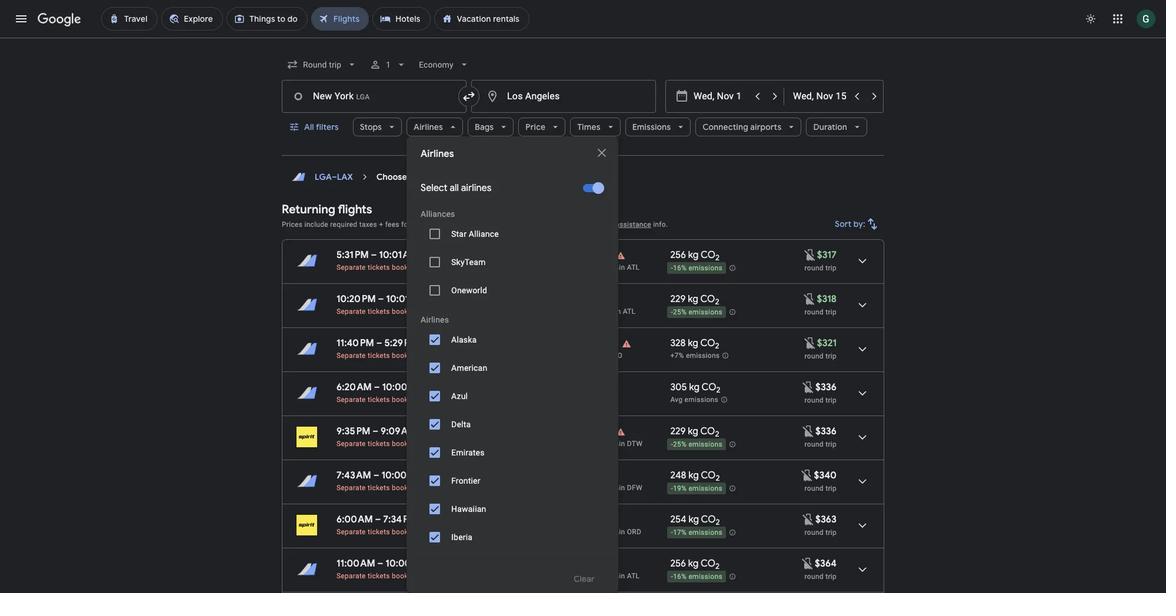 Task type: locate. For each thing, give the bounding box(es) containing it.
None text field
[[471, 80, 656, 113]]

tickets down leaves los angeles international airport at 11:00 am on wednesday, november 15 and arrives at laguardia airport at 10:00 pm on wednesday, november 15. element
[[368, 573, 390, 581]]

-19% emissions
[[671, 485, 723, 493]]

spirit, frontier up delta
[[453, 396, 499, 404]]

frontier up hawaiian
[[473, 484, 499, 493]]

5:31 pm
[[337, 249, 369, 261]]

0 vertical spatial spirit, frontier
[[453, 264, 499, 272]]

round trip for 6:00 am
[[805, 529, 837, 537]]

2 vertical spatial spirit,
[[453, 484, 471, 493]]

stop up 27
[[594, 558, 613, 570]]

2 round from the top
[[805, 308, 824, 317]]

Departure time: 5:31 PM. text field
[[337, 249, 369, 261]]

3 booked from the top
[[392, 352, 416, 360]]

- down '17%'
[[671, 573, 673, 581]]

1 round from the top
[[805, 264, 824, 272]]

separate tickets booked together. this trip includes tickets from multiple airlines. missed connections may be protected by kiwi.com.. element
[[337, 264, 446, 272], [337, 308, 446, 316], [337, 352, 446, 360], [337, 396, 446, 404], [337, 440, 446, 448], [337, 484, 446, 493], [337, 528, 446, 537], [337, 573, 446, 581]]

hr right 8
[[519, 558, 528, 570]]

include
[[304, 221, 328, 229]]

1 stop flight. element up 27
[[588, 558, 613, 572]]

together up 5:29 pm "text field"
[[418, 308, 446, 316]]

stop
[[594, 249, 613, 261], [594, 558, 613, 570]]

round trip down $318
[[805, 308, 837, 317]]

together left azul
[[418, 396, 446, 404]]

returning
[[282, 202, 335, 217]]

51
[[603, 484, 611, 493]]

min inside "element"
[[609, 308, 621, 316]]

co inside 328 kg co 2
[[701, 338, 715, 350]]

0 vertical spatial 4
[[588, 484, 592, 493]]

10:00 pm for 7:43 am
[[382, 470, 422, 482]]

Departure time: 11:40 PM. text field
[[337, 338, 374, 350]]

round down 336 us dollars text box at the right of the page
[[805, 441, 824, 449]]

spirit, up hawaiian
[[453, 484, 471, 493]]

8 separate from the top
[[337, 573, 366, 581]]

all filters
[[304, 122, 339, 132]]

1 - from the top
[[671, 264, 673, 273]]

7 separate tickets booked together. this trip includes tickets from multiple airlines. missed connections may be protected by kiwi.com.. element from the top
[[337, 528, 446, 537]]

separate tickets booked together. this trip includes tickets from multiple airlines. missed connections may be protected by kiwi.com.. element down 7:34 pm at the bottom of the page
[[337, 528, 446, 537]]

4 inside "layover (1 of 1) is a 4 hr 10 min layover at o'hare international airport in chicago." element
[[588, 528, 592, 537]]

5 booked from the top
[[392, 440, 416, 448]]

– for 11:40 pm
[[376, 338, 382, 350]]

separate tickets booked together. this trip includes tickets from multiple airlines. missed connections may be protected by kiwi.com.. element down leaves los angeles international airport at 11:00 am on wednesday, november 15 and arrives at laguardia airport at 10:00 pm on wednesday, november 15. element
[[337, 573, 446, 581]]

2 stops flight. element up mco
[[588, 338, 619, 351]]

0 vertical spatial 256
[[670, 249, 686, 261]]

–
[[332, 172, 337, 182], [371, 249, 377, 261], [378, 294, 384, 305], [376, 338, 382, 350], [374, 382, 380, 394], [373, 426, 378, 438], [373, 470, 379, 482], [375, 514, 381, 526], [378, 558, 383, 570]]

6 round from the top
[[805, 485, 824, 493]]

5 trip from the top
[[826, 441, 837, 449]]

airlines up to
[[421, 148, 454, 160]]

1 stops from the top
[[595, 338, 619, 350]]

stops up mco
[[595, 338, 619, 350]]

-25% emissions up 328 kg co 2
[[671, 308, 723, 317]]

co inside 305 kg co 2
[[702, 382, 716, 394]]

2 stops from the top
[[595, 382, 619, 394]]

25% up 328 at the right bottom of the page
[[673, 308, 687, 317]]

round for 10:20 pm
[[805, 308, 824, 317]]

6 tickets from the top
[[368, 484, 390, 493]]

– left 5:29 pm
[[376, 338, 382, 350]]

1 -25% emissions from the top
[[671, 308, 723, 317]]

together
[[418, 264, 446, 272], [418, 308, 446, 316], [418, 352, 446, 360], [418, 396, 446, 404], [418, 440, 446, 448], [418, 484, 446, 493], [418, 528, 446, 537], [418, 573, 446, 581]]

256 kg co 2
[[670, 249, 720, 263], [670, 558, 720, 572]]

4 hr 10 min ord
[[588, 528, 642, 537]]

lax
[[337, 172, 353, 182]]

co for 5:31 pm
[[701, 249, 716, 261]]

passenger assistance button
[[579, 221, 651, 229]]

2 vertical spatial 10:00 pm
[[386, 558, 426, 570]]

flight details. leaves los angeles international airport at 7:43 am on wednesday, november 15 and arrives at laguardia airport at 10:00 pm on wednesday, november 15. image
[[849, 468, 877, 496]]

duration button
[[806, 113, 867, 141]]

booked down "9:09 am" text field
[[392, 440, 416, 448]]

10:00 pm down '11:40 pm – 5:29 pm separate tickets booked together'
[[382, 382, 423, 394]]

1 vertical spatial 10:01 am
[[386, 294, 425, 305]]

kg inside 305 kg co 2
[[689, 382, 700, 394]]

kg for 5:31 pm
[[688, 249, 699, 261]]

kg for 6:00 am
[[689, 514, 699, 526]]

Arrival time: 10:01 AM on  Thursday, November 16. text field
[[379, 249, 423, 261], [386, 293, 431, 305]]

stops
[[595, 338, 619, 350], [595, 382, 619, 394]]

+7%
[[670, 352, 684, 360]]

hr for 6 hr 55 min atl
[[594, 264, 601, 272]]

trip down $318
[[826, 308, 837, 317]]

7:43 am – 10:00 pm
[[337, 470, 422, 482]]

separate down 7:43 am text box
[[337, 484, 366, 493]]

min right 10
[[613, 528, 625, 537]]

$336 left flight details. leaves los angeles international airport at 6:20 am on wednesday, november 15 and arrives at laguardia airport at 10:00 pm on wednesday, november 15. image at the right bottom of the page
[[816, 382, 837, 394]]

flight details. leaves los angeles international airport at 9:35 pm on wednesday, november 15 and arrives at laguardia airport at 9:09 am on thursday, november 16. image
[[849, 424, 877, 452]]

336 US dollars text field
[[816, 382, 837, 394]]

6:20 am – 10:00 pm
[[337, 382, 423, 394]]

6 separate from the top
[[337, 484, 366, 493]]

together inside 9:35 pm – 9:09 am separate tickets booked together
[[418, 440, 446, 448]]

2 tickets from the top
[[368, 308, 390, 316]]

layover (1 of 1) is a 6 hr 55 min overnight layover at hartsfield-jackson atlanta international airport in atlanta. element
[[588, 263, 665, 272]]

hr for 4 hr 51 min dfw
[[594, 484, 601, 493]]

change appearance image
[[1077, 5, 1105, 33]]

0 vertical spatial 229 kg co 2
[[670, 294, 719, 307]]

separate tickets booked together for 5:31 pm
[[337, 264, 446, 272]]

1 vertical spatial -16% emissions
[[671, 573, 723, 581]]

5:29 pm
[[384, 338, 418, 350]]

stops for 2 stops atl
[[595, 382, 619, 394]]

4 separate tickets booked together. this trip includes tickets from multiple airlines. missed connections may be protected by kiwi.com.. element from the top
[[337, 396, 446, 404]]

round trip down 336 us dollars text box at the right of the page
[[805, 441, 837, 449]]

0 vertical spatial stops
[[595, 338, 619, 350]]

None field
[[282, 54, 363, 75], [414, 54, 475, 75], [282, 54, 363, 75], [414, 54, 475, 75]]

3 round trip from the top
[[805, 352, 837, 361]]

3 separate tickets booked together from the top
[[337, 396, 446, 404]]

layover (1 of 1) is a 4 hr 51 min layover at dallas/fort worth international airport in dallas. element
[[588, 484, 665, 493]]

– left arrival time: 7:34 pm. text field
[[375, 514, 381, 526]]

7:34 pm
[[383, 514, 417, 526]]

round down '$321' text field
[[805, 352, 824, 361]]

3 round from the top
[[805, 352, 824, 361]]

trip for 10:20 pm
[[826, 308, 837, 317]]

2 vertical spatial airlines
[[421, 315, 449, 325]]

248
[[670, 470, 686, 482]]

- down 248 on the bottom right of the page
[[671, 485, 673, 493]]

248 kg co 2
[[670, 470, 720, 484]]

8 tickets from the top
[[368, 573, 390, 581]]

min right 5
[[609, 308, 621, 316]]

– up the returning flights on the left
[[332, 172, 337, 182]]

separate down '11:40 pm'
[[337, 352, 366, 360]]

0 vertical spatial 10:00 pm
[[382, 382, 423, 394]]

separate tickets booked together for 7:43 am
[[337, 484, 446, 493]]

this price for this flight doesn't include overhead bin access. if you need a carry-on bag, use the bags filter to update prices. image
[[803, 336, 817, 350], [801, 425, 816, 439], [800, 469, 814, 483], [801, 513, 816, 527], [801, 557, 815, 571]]

4 tickets from the top
[[368, 396, 390, 404]]

separate
[[337, 264, 366, 272], [337, 308, 366, 316], [337, 352, 366, 360], [337, 396, 366, 404], [337, 440, 366, 448], [337, 484, 366, 493], [337, 528, 366, 537], [337, 573, 366, 581]]

kg for 11:40 pm
[[688, 338, 698, 350]]

co for 9:35 pm
[[700, 426, 715, 438]]

10:01 am down fees
[[379, 249, 418, 261]]

flights
[[338, 202, 372, 217]]

1 25% from the top
[[673, 308, 687, 317]]

– for 7:43 am
[[373, 470, 379, 482]]

booked down 10:00 pm text box
[[392, 396, 416, 404]]

separate down the "11:00 am"
[[337, 573, 366, 581]]

3 separate from the top
[[337, 352, 366, 360]]

all
[[450, 182, 459, 194]]

separate tickets booked together. this trip includes tickets from multiple airlines. missed connections may be protected by kiwi.com.. element down '10:20 pm – 10:01 am 1'
[[337, 308, 446, 316]]

318 US dollars text field
[[817, 294, 837, 305]]

2 -25% emissions from the top
[[671, 441, 723, 449]]

0 vertical spatial $336
[[816, 382, 837, 394]]

Arrival time: 5:29 PM on  Thursday, November 16. text field
[[384, 338, 424, 350]]

7 trip from the top
[[826, 529, 837, 537]]

0 vertical spatial  image
[[448, 264, 450, 272]]

stops up layover (1 of 2) is a 53 min layover at cleveland hopkins international airport in cleveland. layover (2 of 2) is a 3 hr 19 min layover at hartsfield-jackson atlanta international airport in atlanta. element
[[595, 382, 619, 394]]

2 stops
[[588, 338, 619, 350]]

None text field
[[282, 80, 467, 113]]

booked inside '11:40 pm – 5:29 pm separate tickets booked together'
[[392, 352, 416, 360]]

stop up 55
[[594, 249, 613, 261]]

None search field
[[282, 51, 884, 594]]

1 vertical spatial 256 kg co 2
[[670, 558, 720, 572]]

1 4 from the top
[[588, 484, 592, 493]]

kg for 9:35 pm
[[688, 426, 698, 438]]

trip down 364 us dollars text box at the right bottom of page
[[826, 573, 837, 581]]

2 spirit, frontier from the top
[[453, 396, 499, 404]]

1 vertical spatial this price for this flight doesn't include overhead bin access. if you need a carry-on bag, use the bags filter to update prices. image
[[803, 292, 817, 306]]

emissions
[[689, 264, 723, 273], [689, 308, 723, 317], [686, 352, 720, 360], [685, 396, 718, 404], [689, 441, 723, 449], [689, 485, 723, 493], [689, 529, 723, 537], [689, 573, 723, 581]]

trip for 11:40 pm
[[826, 352, 837, 361]]

arrival time: 10:01 am on  thursday, november 16. text field down for
[[379, 249, 423, 261]]

stops inside 2 stops atl
[[595, 382, 619, 394]]

5 together from the top
[[418, 440, 446, 448]]

0 vertical spatial this price for this flight doesn't include overhead bin access. if you need a carry-on bag, use the bags filter to update prices. image
[[803, 248, 817, 262]]

round for 11:40 pm
[[805, 352, 824, 361]]

round down $318
[[805, 308, 824, 317]]

3 tickets from the top
[[368, 352, 390, 360]]

– inside 9:35 pm – 9:09 am separate tickets booked together
[[373, 426, 378, 438]]

11:40 pm
[[337, 338, 374, 350]]

$336
[[816, 382, 837, 394], [816, 426, 837, 438]]

8 together from the top
[[418, 573, 446, 581]]

Arrival time: 9:09 AM on  Thursday, November 16. text field
[[381, 426, 422, 438]]

– inside '10:20 pm – 10:01 am 1'
[[378, 294, 384, 305]]

trip down '$321' text field
[[826, 352, 837, 361]]

2  image from the top
[[448, 308, 450, 316]]

leaves los angeles international airport at 6:20 am on wednesday, november 15 and arrives at laguardia airport at 10:00 pm on wednesday, november 15. element
[[337, 382, 423, 394]]

-25% emissions for $336
[[671, 441, 723, 449]]

229 for $318
[[670, 294, 686, 305]]

round down 364 us dollars text box at the right bottom of page
[[805, 573, 824, 581]]

booked down 5:29 pm "text field"
[[392, 352, 416, 360]]

0 vertical spatial 2 stops flight. element
[[588, 338, 619, 351]]

2 spirit, from the top
[[453, 396, 471, 404]]

5 separate tickets booked together from the top
[[337, 528, 446, 537]]

airlines inside popup button
[[414, 122, 443, 132]]

stop inside 1 stop 1 hr 27 min atl
[[594, 558, 613, 570]]

total duration 8 hr. element
[[512, 558, 588, 572]]

separate tickets booked together down '10:20 pm – 10:01 am 1'
[[337, 308, 446, 316]]

25%
[[673, 308, 687, 317], [673, 441, 687, 449]]

ord
[[627, 528, 642, 537]]

2 229 kg co 2 from the top
[[670, 426, 719, 440]]

stop for 1 stop
[[594, 249, 613, 261]]

10:01 am inside '10:20 pm – 10:01 am 1'
[[386, 294, 425, 305]]

kg inside 328 kg co 2
[[688, 338, 698, 350]]

spirit, frontier
[[453, 264, 499, 272], [453, 396, 499, 404], [453, 484, 499, 493]]

main menu image
[[14, 12, 28, 26]]

separate tickets booked together down 7:34 pm at the bottom of the page
[[337, 528, 446, 537]]

1 vertical spatial 16%
[[673, 573, 687, 581]]

328 kg co 2
[[670, 338, 719, 351]]

round trip down 364 us dollars text box at the right bottom of page
[[805, 573, 837, 581]]

separate tickets booked together. this trip includes tickets from multiple airlines. missed connections may be protected by kiwi.com.. element down 10:00 pm text field
[[337, 484, 446, 493]]

5 round trip from the top
[[805, 441, 837, 449]]

-
[[671, 264, 673, 273], [671, 308, 673, 317], [671, 441, 673, 449], [671, 485, 673, 493], [671, 529, 673, 537], [671, 573, 673, 581]]

1 256 kg co 2 from the top
[[670, 249, 720, 263]]

atl right 5
[[623, 308, 636, 316]]

flight details. leaves los angeles international airport at 11:40 pm on wednesday, november 15 and arrives at laguardia airport at 5:29 pm on thursday, november 16. image
[[849, 335, 877, 364]]

2 25% from the top
[[673, 441, 687, 449]]

kg inside 248 kg co 2
[[689, 470, 699, 482]]

- for $317
[[671, 264, 673, 273]]

2 4 from the top
[[588, 528, 592, 537]]

2 inside "element"
[[588, 308, 592, 316]]

8 separate tickets booked together. this trip includes tickets from multiple airlines. missed connections may be protected by kiwi.com.. element from the top
[[337, 573, 446, 581]]

– right 9:35 pm text box in the left bottom of the page
[[373, 426, 378, 438]]

2 -16% emissions from the top
[[671, 573, 723, 581]]

4 left 10
[[588, 528, 592, 537]]

254 kg co 2
[[670, 514, 720, 528]]

1 stop 1 hr 27 min atl
[[588, 558, 640, 581]]

9:09 am
[[381, 426, 416, 438]]

atl right 27
[[627, 573, 640, 581]]

this price for this flight doesn't include overhead bin access. if you need a carry-on bag, use the bags filter to update prices. image for $340
[[800, 469, 814, 483]]

hr for 4 hr 10 min ord
[[594, 528, 601, 537]]

1 spirit, frontier from the top
[[453, 264, 499, 272]]

this price for this flight doesn't include overhead bin access. if you need a carry-on bag, use the bags filter to update prices. image for $318
[[803, 292, 817, 306]]

2 stop from the top
[[594, 558, 613, 570]]

5 - from the top
[[671, 529, 673, 537]]

– right 6:20 am text box
[[374, 382, 380, 394]]

prices include required taxes + fees for 1 adult.
[[282, 221, 437, 229]]

together down 10:00 pm text field
[[418, 484, 446, 493]]

317 US dollars text field
[[817, 249, 837, 261]]

1 vertical spatial stop
[[594, 558, 613, 570]]

separate tickets booked together down 10:00 pm text field
[[337, 484, 446, 493]]

26
[[603, 440, 611, 448]]

1 stop from the top
[[594, 249, 613, 261]]

0 vertical spatial stop
[[594, 249, 613, 261]]

min right 55
[[613, 264, 625, 272]]

2 separate tickets booked together from the top
[[337, 308, 446, 316]]

2 round trip from the top
[[805, 308, 837, 317]]

trip down $340
[[826, 485, 837, 493]]

separate tickets booked together
[[337, 264, 446, 272], [337, 308, 446, 316], [337, 396, 446, 404], [337, 484, 446, 493], [337, 528, 446, 537]]

min right 51
[[613, 484, 625, 493]]

booked
[[392, 264, 416, 272], [392, 308, 416, 316], [392, 352, 416, 360], [392, 396, 416, 404], [392, 440, 416, 448], [392, 484, 416, 493], [392, 528, 416, 537], [392, 573, 416, 581]]

0 vertical spatial 256 kg co 2
[[670, 249, 720, 263]]

2 together from the top
[[418, 308, 446, 316]]

separate inside '11:40 pm – 5:29 pm separate tickets booked together'
[[337, 352, 366, 360]]

Departure time: 10:20 PM. text field
[[337, 294, 376, 305]]

stops inside 2 stops flight. element
[[595, 338, 619, 350]]

3 - from the top
[[671, 441, 673, 449]]

bags
[[475, 122, 494, 132]]

airlines up 5:29 pm "text field"
[[421, 315, 449, 325]]

kg for 10:20 pm
[[688, 294, 698, 305]]

6 separate tickets booked together. this trip includes tickets from multiple airlines. missed connections may be protected by kiwi.com.. element from the top
[[337, 484, 446, 493]]

separate tickets booked together. this trip includes tickets from multiple airlines. missed connections may be protected by kiwi.com.. element down 5:29 pm
[[337, 352, 446, 360]]

1 $336 from the top
[[816, 382, 837, 394]]

round trip
[[805, 264, 837, 272], [805, 308, 837, 317], [805, 352, 837, 361], [805, 397, 837, 405], [805, 441, 837, 449], [805, 485, 837, 493], [805, 529, 837, 537], [805, 573, 837, 581]]

min for 5:31 pm – 10:01 am
[[613, 264, 625, 272]]

- for $318
[[671, 308, 673, 317]]

atl inside layover (1 of 1) is a 2 hr 5 min layover at hartsfield-jackson atlanta international airport in atlanta. "element"
[[623, 308, 636, 316]]

16% right layover (1 of 1) is a 6 hr 55 min overnight layover at hartsfield-jackson atlanta international airport in atlanta. element
[[673, 264, 687, 273]]

2 stops flight. element
[[588, 338, 619, 351], [588, 382, 619, 395]]

co for 6:00 am
[[701, 514, 716, 526]]

leaves los angeles international airport at 5:31 pm on wednesday, november 15 and arrives at laguardia airport at 10:01 am on thursday, november 16. element
[[337, 249, 423, 261]]

spirit, up oneworld
[[453, 264, 471, 272]]

select all airlines
[[421, 182, 492, 194]]

hr inside 1 stop 1 hr 27 min atl
[[594, 573, 601, 581]]

2 vertical spatial spirit, frontier
[[453, 484, 499, 493]]

0 vertical spatial 10:01 am
[[379, 249, 418, 261]]

round down $363
[[805, 529, 824, 537]]

1 vertical spatial 25%
[[673, 441, 687, 449]]

tickets
[[368, 264, 390, 272], [368, 308, 390, 316], [368, 352, 390, 360], [368, 396, 390, 404], [368, 440, 390, 448], [368, 484, 390, 493], [368, 528, 390, 537], [368, 573, 390, 581]]

round down "$317" on the right top
[[805, 264, 824, 272]]

round trip for 6:20 am
[[805, 397, 837, 405]]

separate down 6:00 am text field
[[337, 528, 366, 537]]

tickets down leaves los angeles international airport at 5:31 pm on wednesday, november 15 and arrives at laguardia airport at 10:01 am on thursday, november 16. element
[[368, 264, 390, 272]]

swap origin and destination. image
[[462, 89, 476, 104]]

2 separate tickets booked together. this trip includes tickets from multiple airlines. missed connections may be protected by kiwi.com.. element from the top
[[337, 308, 446, 316]]

2 - from the top
[[671, 308, 673, 317]]

4 - from the top
[[671, 485, 673, 493]]

1 stop flight. element
[[588, 249, 613, 263], [588, 558, 613, 572]]

1 trip from the top
[[826, 264, 837, 272]]

1  image from the top
[[448, 264, 450, 272]]

5 round from the top
[[805, 441, 824, 449]]

1 vertical spatial  image
[[448, 308, 450, 316]]

atl inside 2 stops atl
[[604, 396, 617, 404]]

2 trip from the top
[[826, 308, 837, 317]]

1 inside popup button
[[386, 60, 391, 69]]

6 - from the top
[[671, 573, 673, 581]]

1 2 stops flight. element from the top
[[588, 338, 619, 351]]

together left spirit
[[418, 528, 446, 537]]

trip down $363
[[826, 529, 837, 537]]

4 left 51
[[588, 484, 592, 493]]

2 $336 from the top
[[816, 426, 837, 438]]

arrival time: 10:01 am on  thursday, november 16. text field for 5:31 pm – 10:01 am
[[379, 249, 423, 261]]

4 round trip from the top
[[805, 397, 837, 405]]

$363
[[816, 514, 837, 526]]

spirit, frontier up oneworld
[[453, 264, 499, 272]]

flight details. leaves los angeles international airport at 10:20 pm on wednesday, november 15 and arrives at laguardia airport at 10:01 am on thursday, november 16. image
[[849, 291, 877, 320]]

0 vertical spatial -16% emissions
[[671, 264, 723, 273]]

Arrival time: 10:00 PM. text field
[[382, 382, 423, 394]]

1 vertical spatial 1 stop flight. element
[[588, 558, 613, 572]]

-16% emissions
[[671, 264, 723, 273], [671, 573, 723, 581]]

trip down "$317" on the right top
[[826, 264, 837, 272]]

– for 6:00 am
[[375, 514, 381, 526]]

5 separate tickets booked together. this trip includes tickets from multiple airlines. missed connections may be protected by kiwi.com.. element from the top
[[337, 440, 446, 448]]

- for $340
[[671, 485, 673, 493]]

4 inside layover (1 of 1) is a 4 hr 51 min layover at dallas/fort worth international airport in dallas. element
[[588, 484, 592, 493]]

atl down mco
[[604, 396, 617, 404]]

- up 248 on the bottom right of the page
[[671, 441, 673, 449]]

0 vertical spatial spirit,
[[453, 264, 471, 272]]

round trip for 5:31 pm
[[805, 264, 837, 272]]

1 229 kg co 2 from the top
[[670, 294, 719, 307]]

0 vertical spatial -25% emissions
[[671, 308, 723, 317]]

atl inside layover (1 of 1) is a 6 hr 55 min overnight layover at hartsfield-jackson atlanta international airport in atlanta. element
[[627, 264, 640, 272]]

7 booked from the top
[[392, 528, 416, 537]]

2 inside 305 kg co 2
[[716, 386, 721, 396]]

min for 6:00 am – 7:34 pm
[[613, 528, 625, 537]]

 image
[[448, 396, 450, 404]]

together left skyteam
[[418, 264, 446, 272]]

round trip down '$321' text field
[[805, 352, 837, 361]]

round trip down 336 us dollars text field
[[805, 397, 837, 405]]

16% down '17%'
[[673, 573, 687, 581]]

229 kg co 2 down avg emissions
[[670, 426, 719, 440]]

round down $340
[[805, 485, 824, 493]]

10:00 pm down 7:34 pm at the bottom of the page
[[386, 558, 426, 570]]

– right 11:00 am text box
[[378, 558, 383, 570]]

round for 6:00 am
[[805, 529, 824, 537]]

0 vertical spatial 16%
[[673, 264, 687, 273]]

mco
[[606, 352, 623, 360]]

airlines
[[461, 182, 492, 194]]

1 vertical spatial 4
[[588, 528, 592, 537]]

taxes
[[359, 221, 377, 229]]

leaves los angeles international airport at 11:00 am on wednesday, november 15 and arrives at laguardia airport at 10:00 pm on wednesday, november 15. element
[[337, 558, 426, 570]]

separate tickets booked together. this trip includes tickets from multiple airlines. missed connections may be protected by kiwi.com.. element down 9:09 am
[[337, 440, 446, 448]]

trip for 6:00 am
[[826, 529, 837, 537]]

connecting
[[703, 122, 748, 132]]

avg emissions
[[670, 396, 718, 404]]

6 round trip from the top
[[805, 485, 837, 493]]

4 separate tickets booked together from the top
[[337, 484, 446, 493]]

none search field containing airlines
[[282, 51, 884, 594]]

1 round trip from the top
[[805, 264, 837, 272]]

hr inside "element"
[[594, 308, 601, 316]]

 image
[[448, 264, 450, 272], [448, 308, 450, 316]]

2
[[716, 253, 720, 263], [715, 297, 719, 307], [588, 308, 592, 316], [588, 338, 593, 350], [715, 341, 719, 351], [588, 382, 593, 394], [716, 386, 721, 396], [715, 430, 719, 440], [588, 440, 592, 448], [716, 474, 720, 484], [716, 518, 720, 528], [716, 562, 720, 572]]

1 vertical spatial 2 stops flight. element
[[588, 382, 619, 395]]

co for 10:20 pm
[[700, 294, 715, 305]]

7 round trip from the top
[[805, 529, 837, 537]]

round for 7:43 am
[[805, 485, 824, 493]]

4
[[588, 484, 592, 493], [588, 528, 592, 537]]

separate tickets booked together for 10:20 pm
[[337, 308, 446, 316]]

1 separate tickets booked together from the top
[[337, 264, 446, 272]]

only button
[[558, 552, 604, 580]]

5 separate from the top
[[337, 440, 366, 448]]

price button
[[519, 113, 566, 141]]

0 vertical spatial airlines
[[414, 122, 443, 132]]

stops button
[[353, 113, 402, 141]]

6:00 am
[[337, 514, 373, 526]]

254
[[670, 514, 686, 526]]

flight details. leaves los angeles international airport at 5:31 pm on wednesday, november 15 and arrives at laguardia airport at 10:01 am on thursday, november 16. image
[[849, 247, 877, 275]]

1 vertical spatial 10:00 pm
[[382, 470, 422, 482]]

1 vertical spatial -25% emissions
[[671, 441, 723, 449]]

0 vertical spatial arrival time: 10:01 am on  thursday, november 16. text field
[[379, 249, 423, 261]]

separate tickets booked together for 6:00 am
[[337, 528, 446, 537]]

1 vertical spatial 229
[[670, 426, 686, 438]]

charges
[[469, 221, 495, 229]]

– inside '11:00 am – 10:00 pm separate tickets booked together'
[[378, 558, 383, 570]]

2 inside 328 kg co 2
[[715, 341, 719, 351]]

4 trip from the top
[[826, 397, 837, 405]]

256
[[670, 249, 686, 261], [670, 558, 686, 570]]

spirit, up delta
[[453, 396, 471, 404]]

7 separate from the top
[[337, 528, 366, 537]]

2 separate from the top
[[337, 308, 366, 316]]

10:20 pm
[[337, 294, 376, 305]]

kg inside the 254 kg co 2
[[689, 514, 699, 526]]

airlines
[[414, 122, 443, 132], [421, 148, 454, 160], [421, 315, 449, 325]]

co inside the 254 kg co 2
[[701, 514, 716, 526]]

1 vertical spatial 256
[[670, 558, 686, 570]]

together down "9:09 am" text field
[[418, 440, 446, 448]]

364 US dollars text field
[[815, 558, 837, 570]]

3 trip from the top
[[826, 352, 837, 361]]

$336 for 305
[[816, 382, 837, 394]]

1 vertical spatial $336
[[816, 426, 837, 438]]

price
[[526, 122, 546, 132]]

select
[[421, 182, 448, 194]]

– inside '11:40 pm – 5:29 pm separate tickets booked together'
[[376, 338, 382, 350]]

1 vertical spatial 229 kg co 2
[[670, 426, 719, 440]]

for
[[401, 221, 411, 229]]

1 vertical spatial spirit,
[[453, 396, 471, 404]]

co inside 248 kg co 2
[[701, 470, 716, 482]]

lga – lax
[[315, 172, 353, 182]]

spirit, for 10:00 pm
[[453, 396, 471, 404]]

6
[[588, 264, 592, 272]]

0 vertical spatial 25%
[[673, 308, 687, 317]]

airlines up choose return to new york
[[414, 122, 443, 132]]

10:01 am for 5:31 pm – 10:01 am
[[379, 249, 418, 261]]

separate tickets booked together. this trip includes tickets from multiple airlines. missed connections may be protected by kiwi.com.. element down leaves los angeles international airport at 5:31 pm on wednesday, november 15 and arrives at laguardia airport at 10:01 am on thursday, november 16. element
[[337, 264, 446, 272]]

4 round from the top
[[805, 397, 824, 405]]

tickets down leaves los angeles international airport at 6:00 am on wednesday, november 15 and arrives at laguardia airport at 7:34 pm on wednesday, november 15. element
[[368, 528, 390, 537]]

2 inside 2 stops atl
[[588, 382, 593, 394]]

2 vertical spatial this price for this flight doesn't include overhead bin access. if you need a carry-on bag, use the bags filter to update prices. image
[[801, 380, 816, 395]]

2 256 kg co 2 from the top
[[670, 558, 720, 572]]

8 booked from the top
[[392, 573, 416, 581]]

round for 9:35 pm
[[805, 441, 824, 449]]

1 vertical spatial spirit, frontier
[[453, 396, 499, 404]]

trip
[[826, 264, 837, 272], [826, 308, 837, 317], [826, 352, 837, 361], [826, 397, 837, 405], [826, 441, 837, 449], [826, 485, 837, 493], [826, 529, 837, 537], [826, 573, 837, 581]]

1 vertical spatial arrival time: 10:01 am on  thursday, november 16. text field
[[386, 293, 431, 305]]

tickets down 7:43 am – 10:00 pm
[[368, 484, 390, 493]]

2 256 from the top
[[670, 558, 686, 570]]

7 round from the top
[[805, 529, 824, 537]]

1 stop
[[588, 249, 613, 261]]

$336 left flight details. leaves los angeles international airport at 9:35 pm on wednesday, november 15 and arrives at laguardia airport at 9:09 am on thursday, november 16. image
[[816, 426, 837, 438]]

- right layover (1 of 1) is a 6 hr 55 min overnight layover at hartsfield-jackson atlanta international airport in atlanta. element
[[671, 264, 673, 273]]

25% up 248 on the bottom right of the page
[[673, 441, 687, 449]]

2 229 from the top
[[670, 426, 686, 438]]

 image for 10:20 pm – 10:01 am 1
[[448, 308, 450, 316]]

2 stops flight. element down mco
[[588, 382, 619, 395]]

trip down 336 us dollars text field
[[826, 397, 837, 405]]

10:00 pm
[[382, 382, 423, 394], [382, 470, 422, 482], [386, 558, 426, 570]]

round trip down "$317" on the right top
[[805, 264, 837, 272]]

6 trip from the top
[[826, 485, 837, 493]]

– right the 5:31 pm text box
[[371, 249, 377, 261]]

layover (1 of 1) is a 2 hr 5 min layover at hartsfield-jackson atlanta international airport in atlanta. element
[[588, 307, 665, 317]]

trip for 9:35 pm
[[826, 441, 837, 449]]

Arrival time: 7:34 PM. text field
[[383, 514, 417, 526]]

229 kg co 2 for $336
[[670, 426, 719, 440]]

10:01 am up 5:29 pm "text field"
[[386, 294, 425, 305]]

1 vertical spatial stops
[[595, 382, 619, 394]]

avg
[[670, 396, 683, 404]]

Departure text field
[[694, 81, 748, 112]]

-25% emissions
[[671, 308, 723, 317], [671, 441, 723, 449]]

trip for 5:31 pm
[[826, 264, 837, 272]]

this price for this flight doesn't include overhead bin access. if you need a carry-on bag, use the bags filter to update prices. image
[[803, 248, 817, 262], [803, 292, 817, 306], [801, 380, 816, 395]]

0 vertical spatial 1 stop flight. element
[[588, 249, 613, 263]]

0 vertical spatial 229
[[670, 294, 686, 305]]

229
[[670, 294, 686, 305], [670, 426, 686, 438]]



Task type: describe. For each thing, give the bounding box(es) containing it.
connecting airports
[[703, 122, 782, 132]]

– for lga
[[332, 172, 337, 182]]

$321
[[817, 338, 837, 350]]

4 together from the top
[[418, 396, 446, 404]]

 image for 5:31 pm – 10:01 am
[[448, 264, 450, 272]]

hr for 2 hr 26 min dtw
[[594, 440, 601, 448]]

airlines button
[[407, 113, 463, 141]]

6 booked from the top
[[392, 484, 416, 493]]

6 together from the top
[[418, 484, 446, 493]]

8 hr
[[512, 558, 528, 570]]

4 for 248
[[588, 484, 592, 493]]

passenger assistance
[[579, 221, 651, 229]]

flight details. leaves los angeles international airport at 11:00 am on wednesday, november 15 and arrives at laguardia airport at 10:00 pm on wednesday, november 15. image
[[849, 556, 877, 584]]

stops
[[360, 122, 382, 132]]

min inside 1 stop 1 hr 27 min atl
[[613, 573, 625, 581]]

flight details. leaves los angeles international airport at 6:20 am on wednesday, november 15 and arrives at laguardia airport at 10:00 pm on wednesday, november 15. image
[[849, 380, 877, 408]]

1 tickets from the top
[[368, 264, 390, 272]]

prices
[[282, 221, 303, 229]]

4 hr 51 min dfw
[[588, 484, 642, 493]]

11:00 am – 10:00 pm separate tickets booked together
[[337, 558, 446, 581]]

27
[[603, 573, 611, 581]]

sort by: button
[[830, 210, 884, 238]]

min for 10:20 pm – 10:01 am 1
[[609, 308, 621, 316]]

leaves los angeles international airport at 9:35 pm on wednesday, november 15 and arrives at laguardia airport at 9:09 am on thursday, november 16. element
[[337, 426, 422, 438]]

1 256 from the top
[[670, 249, 686, 261]]

1 separate from the top
[[337, 264, 366, 272]]

1 vertical spatial airlines
[[421, 148, 454, 160]]

booked inside 9:35 pm – 9:09 am separate tickets booked together
[[392, 440, 416, 448]]

together inside '11:40 pm – 5:29 pm separate tickets booked together'
[[418, 352, 446, 360]]

this price for this flight doesn't include overhead bin access. if you need a carry-on bag, use the bags filter to update prices. image for $336
[[801, 425, 816, 439]]

oneworld
[[451, 286, 487, 295]]

frontier up oneworld
[[473, 264, 499, 272]]

$336 for 229
[[816, 426, 837, 438]]

loading results progress bar
[[0, 38, 1166, 40]]

– for 6:20 am
[[374, 382, 380, 394]]

25% for $336
[[673, 441, 687, 449]]

required
[[330, 221, 357, 229]]

+7% emissions
[[670, 352, 720, 360]]

- for $363
[[671, 529, 673, 537]]

hawaiian
[[451, 505, 486, 514]]

-25% emissions for $318
[[671, 308, 723, 317]]

Departure time: 6:00 AM. text field
[[337, 514, 373, 526]]

alliances
[[421, 209, 455, 219]]

8 round from the top
[[805, 573, 824, 581]]

round trip for 9:35 pm
[[805, 441, 837, 449]]

10:20 pm – 10:01 am 1
[[337, 293, 431, 305]]

10:01 am for 10:20 pm – 10:01 am 1
[[386, 294, 425, 305]]

min for 7:43 am – 10:00 pm
[[613, 484, 625, 493]]

1 together from the top
[[418, 264, 446, 272]]

star
[[451, 229, 467, 239]]

spirit
[[453, 528, 470, 537]]

dfw
[[627, 484, 642, 493]]

Return text field
[[793, 81, 847, 112]]

kg for 7:43 am
[[689, 470, 699, 482]]

363 US dollars text field
[[816, 514, 837, 526]]

min right 26
[[613, 440, 625, 448]]

co for 7:43 am
[[701, 470, 716, 482]]

sort by:
[[835, 219, 866, 229]]

separate inside '11:00 am – 10:00 pm separate tickets booked together'
[[337, 573, 366, 581]]

round for 5:31 pm
[[805, 264, 824, 272]]

emirates
[[451, 448, 485, 458]]

arrival time: 10:01 am on  thursday, november 16. text field for 10:20 pm – 10:01 am 1
[[386, 293, 431, 305]]

Departure time: 9:35 PM. text field
[[337, 426, 370, 438]]

layover (1 of 1) is a 1 hr 27 min layover at hartsfield-jackson atlanta international airport in atlanta. element
[[588, 572, 665, 581]]

-17% emissions
[[671, 529, 723, 537]]

3 spirit, from the top
[[453, 484, 471, 493]]

layover (1 of 1) is a 4 hr 10 min layover at o'hare international airport in chicago. element
[[588, 528, 665, 537]]

7 together from the top
[[418, 528, 446, 537]]

round trip for 10:20 pm
[[805, 308, 837, 317]]

tickets inside '11:00 am – 10:00 pm separate tickets booked together'
[[368, 573, 390, 581]]

booked inside '11:00 am – 10:00 pm separate tickets booked together'
[[392, 573, 416, 581]]

lga
[[315, 172, 332, 182]]

all filters button
[[282, 113, 348, 141]]

321 US dollars text field
[[817, 338, 837, 350]]

19%
[[673, 485, 687, 493]]

10:00 pm inside '11:00 am – 10:00 pm separate tickets booked together'
[[386, 558, 426, 570]]

duration
[[813, 122, 847, 132]]

jetblue
[[451, 561, 480, 571]]

6 hr 55 min atl
[[588, 264, 640, 272]]

iberia
[[451, 533, 473, 543]]

+
[[379, 221, 383, 229]]

this price for this flight doesn't include overhead bin access. if you need a carry-on bag, use the bags filter to update prices. image for $317
[[803, 248, 817, 262]]

hr for 2 hr 5 min atl
[[594, 308, 601, 316]]

305
[[670, 382, 687, 394]]

layover (1 of 2) is a 53 min layover at cleveland hopkins international airport in cleveland. layover (2 of 2) is a 3 hr 19 min layover at hartsfield-jackson atlanta international airport in atlanta. element
[[588, 395, 665, 405]]

11:00 am
[[337, 558, 375, 570]]

Departure time: 7:43 AM. text field
[[337, 470, 371, 482]]

336 US dollars text field
[[816, 426, 837, 438]]

Departure time: 6:20 AM. text field
[[337, 382, 372, 394]]

229 kg co 2 for $318
[[670, 294, 719, 307]]

2 hr 5 min atl
[[588, 308, 636, 316]]

choose return to new york
[[377, 172, 483, 182]]

spirit, for 10:01 am
[[453, 264, 471, 272]]

1 1 stop flight. element from the top
[[588, 249, 613, 263]]

optional
[[439, 221, 467, 229]]

4 separate from the top
[[337, 396, 366, 404]]

229 for $336
[[670, 426, 686, 438]]

leaves los angeles international airport at 7:43 am on wednesday, november 15 and arrives at laguardia airport at 10:00 pm on wednesday, november 15. element
[[337, 470, 422, 482]]

– for 11:00 am
[[378, 558, 383, 570]]

55
[[603, 264, 611, 272]]

2 hr 26 min dtw
[[588, 440, 643, 448]]

2 16% from the top
[[673, 573, 687, 581]]

to
[[436, 172, 444, 182]]

frontier right azul
[[473, 396, 499, 404]]

york
[[466, 172, 483, 182]]

layover (1 of 1) is a 2 hr 26 min overnight layover at detroit metropolitan wayne county airport in detroit. element
[[588, 440, 665, 449]]

filters
[[316, 122, 339, 132]]

co for 11:40 pm
[[701, 338, 715, 350]]

7 tickets from the top
[[368, 528, 390, 537]]

1 -16% emissions from the top
[[671, 264, 723, 273]]

adult.
[[419, 221, 437, 229]]

2 1 stop flight. element from the top
[[588, 558, 613, 572]]

1 separate tickets booked together. this trip includes tickets from multiple airlines. missed connections may be protected by kiwi.com.. element from the top
[[337, 264, 446, 272]]

7:43 am
[[337, 470, 371, 482]]

8 round trip from the top
[[805, 573, 837, 581]]

$364
[[815, 558, 837, 570]]

new
[[446, 172, 464, 182]]

4 for 254
[[588, 528, 592, 537]]

Arrival time: 10:00 PM. text field
[[386, 558, 426, 570]]

alaska
[[451, 335, 477, 345]]

and
[[497, 221, 509, 229]]

round for 6:20 am
[[805, 397, 824, 405]]

3 spirit, frontier from the top
[[453, 484, 499, 493]]

round trip for 7:43 am
[[805, 485, 837, 493]]

optional charges and
[[439, 221, 511, 229]]

9:35 pm – 9:09 am separate tickets booked together
[[337, 426, 446, 448]]

only
[[572, 561, 590, 571]]

this price for this flight doesn't include overhead bin access. if you need a carry-on bag, use the bags filter to update prices. image for $363
[[801, 513, 816, 527]]

co for 6:20 am
[[702, 382, 716, 394]]

10
[[603, 528, 611, 537]]

emissions button
[[625, 113, 691, 141]]

– for 10:20 pm
[[378, 294, 384, 305]]

stop for 1 stop 1 hr 27 min atl
[[594, 558, 613, 570]]

american
[[451, 364, 487, 373]]

this price for this flight doesn't include overhead bin access. if you need a carry-on bag, use the bags filter to update prices. image for $321
[[803, 336, 817, 350]]

– for 5:31 pm
[[371, 249, 377, 261]]

choose
[[377, 172, 407, 182]]

2 booked from the top
[[392, 308, 416, 316]]

- for $336
[[671, 441, 673, 449]]

1 booked from the top
[[392, 264, 416, 272]]

hr for 8 hr
[[519, 558, 528, 570]]

tickets inside '11:40 pm – 5:29 pm separate tickets booked together'
[[368, 352, 390, 360]]

1 button
[[365, 51, 412, 79]]

17%
[[673, 529, 687, 537]]

305 kg co 2
[[670, 382, 721, 396]]

8 trip from the top
[[826, 573, 837, 581]]

$318
[[817, 294, 837, 305]]

star alliance
[[451, 229, 499, 239]]

atl inside 1 stop 1 hr 27 min atl
[[627, 573, 640, 581]]

spirit, frontier for 10:00 pm
[[453, 396, 499, 404]]

spirit, frontier for 10:01 am
[[453, 264, 499, 272]]

leaves los angeles international airport at 10:20 pm on wednesday, november 15 and arrives at laguardia airport at 10:01 am on thursday, november 16. element
[[337, 293, 431, 305]]

times button
[[570, 113, 621, 141]]

azul
[[451, 392, 468, 401]]

3 separate tickets booked together. this trip includes tickets from multiple airlines. missed connections may be protected by kiwi.com.. element from the top
[[337, 352, 446, 360]]

25% for $318
[[673, 308, 687, 317]]

times
[[577, 122, 601, 132]]

Departure time: 11:00 AM. text field
[[337, 558, 375, 570]]

bags button
[[468, 113, 514, 141]]

this price for this flight doesn't include overhead bin access. if you need a carry-on bag, use the bags filter to update prices. image for $336
[[801, 380, 816, 395]]

emissions
[[632, 122, 671, 132]]

skyteam
[[451, 258, 486, 267]]

2 inside 248 kg co 2
[[716, 474, 720, 484]]

leaves los angeles international airport at 11:40 pm on wednesday, november 15 and arrives at laguardia airport at 5:29 pm on thursday, november 16. element
[[337, 338, 424, 350]]

frontier down emirates
[[451, 477, 481, 486]]

5
[[603, 308, 607, 316]]

sort
[[835, 219, 852, 229]]

kg for 6:20 am
[[689, 382, 700, 394]]

10:00 pm for 6:20 am
[[382, 382, 423, 394]]

trip for 6:20 am
[[826, 397, 837, 405]]

2 stops atl
[[588, 382, 619, 404]]

2 inside the 254 kg co 2
[[716, 518, 720, 528]]

fees
[[385, 221, 399, 229]]

tickets inside 9:35 pm – 9:09 am separate tickets booked together
[[368, 440, 390, 448]]

1 16% from the top
[[673, 264, 687, 273]]

340 US dollars text field
[[814, 470, 837, 482]]

Arrival time: 10:00 PM. text field
[[382, 470, 422, 482]]

– for 9:35 pm
[[373, 426, 378, 438]]

2 2 stops flight. element from the top
[[588, 382, 619, 395]]

separate tickets booked together for 6:20 am
[[337, 396, 446, 404]]

round trip for 11:40 pm
[[805, 352, 837, 361]]

stops for 2 stops
[[595, 338, 619, 350]]

close dialog image
[[595, 146, 609, 160]]

leaves los angeles international airport at 6:00 am on wednesday, november 15 and arrives at laguardia airport at 7:34 pm on wednesday, november 15. element
[[337, 514, 417, 526]]

delta
[[451, 420, 471, 430]]

4 booked from the top
[[392, 396, 416, 404]]

together inside '11:00 am – 10:00 pm separate tickets booked together'
[[418, 573, 446, 581]]

dtw
[[627, 440, 643, 448]]

328
[[670, 338, 686, 350]]

5:31 pm – 10:01 am
[[337, 249, 418, 261]]

this price for this flight doesn't include overhead bin access. if you need a carry-on bag, use the bags filter to update prices. image for $364
[[801, 557, 815, 571]]

flight details. leaves los angeles international airport at 6:00 am on wednesday, november 15 and arrives at laguardia airport at 7:34 pm on wednesday, november 15. image
[[849, 512, 877, 540]]

returning flights main content
[[282, 165, 884, 594]]

returning flights
[[282, 202, 372, 217]]

6:00 am – 7:34 pm
[[337, 514, 417, 526]]

1 inside '10:20 pm – 10:01 am 1'
[[428, 293, 431, 301]]

trip for 7:43 am
[[826, 485, 837, 493]]

separate inside 9:35 pm – 9:09 am separate tickets booked together
[[337, 440, 366, 448]]



Task type: vqa. For each thing, say whether or not it's contained in the screenshot.
trip related to 11:40 PM
yes



